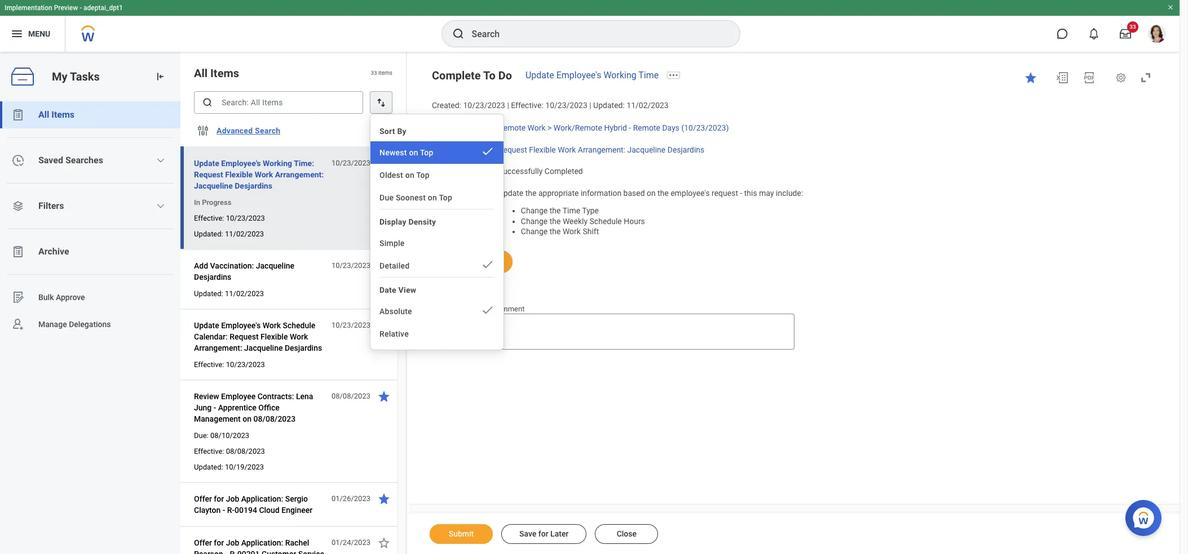 Task type: locate. For each thing, give the bounding box(es) containing it.
items
[[210, 67, 239, 80], [51, 109, 74, 120]]

clipboard image left archive
[[11, 245, 25, 259]]

r- inside "offer for job application: sergio clayton ‎- r-00194 cloud engineer"
[[227, 506, 235, 515]]

1 horizontal spatial all items
[[194, 67, 239, 80]]

10/23/2023 right the time:
[[331, 159, 370, 167]]

1 vertical spatial employee's
[[221, 159, 261, 168]]

arrangement: down remote work > work/remote hybrid - remote days (10/23/2023) in the top of the page
[[578, 145, 625, 154]]

remote left days
[[633, 123, 660, 132]]

overall up overall status
[[432, 145, 456, 154]]

add vaccination: jacqueline desjardins
[[194, 262, 294, 282]]

working down search workday search box
[[604, 70, 636, 81]]

enter your comment text field
[[459, 314, 794, 350]]

desjardins
[[667, 145, 704, 154], [235, 182, 272, 191], [194, 273, 231, 282], [285, 344, 322, 353]]

edit
[[450, 257, 463, 266]]

2 vertical spatial employee's
[[221, 321, 261, 330]]

check image right enter
[[481, 304, 495, 317]]

0 vertical spatial arrangement:
[[578, 145, 625, 154]]

update up created: 10/23/2023 | effective: 10/23/2023 | updated: 11/02/2023
[[526, 70, 554, 81]]

10/23/2023 left detailed
[[331, 262, 370, 270]]

update employee's work schedule calendar: request flexible work arrangement: jacqueline desjardins button
[[194, 319, 325, 355]]

offer for offer for job application: sergio clayton ‎- r-00194 cloud engineer
[[194, 495, 212, 504]]

r- inside offer for job application: rachel pearson ‎- r-00201 customer servic
[[230, 550, 237, 555]]

1 vertical spatial items
[[51, 109, 74, 120]]

1 chevron down image from the top
[[156, 156, 165, 165]]

save
[[519, 530, 536, 539]]

effective: down 'due:'
[[194, 448, 224, 456]]

close environment banner image
[[1167, 4, 1174, 11]]

check image inside the absolute button
[[481, 304, 495, 317]]

clipboard image
[[11, 108, 25, 122], [11, 245, 25, 259]]

clipboard image for all items
[[11, 108, 25, 122]]

0 vertical spatial all
[[194, 67, 208, 80]]

items down my
[[51, 109, 74, 120]]

1 vertical spatial flexible
[[225, 170, 253, 179]]

1 overall from the top
[[432, 145, 456, 154]]

offer inside "offer for job application: sergio clayton ‎- r-00194 cloud engineer"
[[194, 495, 212, 504]]

0 vertical spatial chevron down image
[[156, 156, 165, 165]]

updated: 11/02/2023 down add vaccination: jacqueline desjardins
[[194, 290, 264, 298]]

on down apprentice
[[243, 415, 252, 424]]

0 horizontal spatial working
[[263, 159, 292, 168]]

star image for in progress
[[377, 157, 391, 170]]

jacqueline right the vaccination:
[[256, 262, 294, 271]]

update up calendar:
[[194, 321, 219, 330]]

chevron down image for filters
[[156, 202, 165, 211]]

1 vertical spatial time
[[563, 206, 580, 215]]

1 vertical spatial check image
[[481, 258, 495, 272]]

2 clipboard image from the top
[[11, 245, 25, 259]]

1 horizontal spatial working
[[604, 70, 636, 81]]

08/08/2023 right lena
[[331, 392, 370, 401]]

1 vertical spatial all
[[38, 109, 49, 120]]

overall for overall status
[[432, 167, 456, 176]]

1 vertical spatial offer
[[194, 539, 212, 548]]

time
[[638, 70, 659, 81], [563, 206, 580, 215]]

effective: down in progress
[[194, 214, 224, 223]]

1 vertical spatial 08/08/2023
[[253, 415, 296, 424]]

status
[[458, 167, 481, 176]]

employee's up calendar:
[[221, 321, 261, 330]]

1 horizontal spatial |
[[589, 101, 591, 110]]

user plus image
[[11, 318, 25, 332]]

arrangement: down the time:
[[275, 170, 324, 179]]

1 vertical spatial job
[[226, 539, 239, 548]]

all items inside item list element
[[194, 67, 239, 80]]

complete to do
[[432, 69, 512, 82]]

for
[[214, 495, 224, 504], [538, 530, 548, 539], [214, 539, 224, 548]]

effective: 10/23/2023
[[194, 214, 265, 223], [194, 361, 265, 369]]

search image
[[451, 27, 465, 41]]

job up 00201
[[226, 539, 239, 548]]

0 vertical spatial flexible
[[529, 145, 556, 154]]

0 horizontal spatial all
[[38, 109, 49, 120]]

- right preview
[[80, 4, 82, 12]]

application:
[[241, 495, 283, 504], [241, 539, 283, 548]]

request inside update employee's working time: request flexible work arrangement: jacqueline desjardins
[[194, 170, 223, 179]]

2 chevron down image from the top
[[156, 202, 165, 211]]

0 vertical spatial all items
[[194, 67, 239, 80]]

1 vertical spatial clipboard image
[[11, 245, 25, 259]]

working for time:
[[263, 159, 292, 168]]

all up search icon
[[194, 67, 208, 80]]

job inside "offer for job application: sergio clayton ‎- r-00194 cloud engineer"
[[226, 495, 239, 504]]

0 horizontal spatial schedule
[[283, 321, 315, 330]]

display density
[[379, 218, 436, 227]]

implementation
[[5, 4, 52, 12]]

menu banner
[[0, 0, 1180, 52]]

| up work/remote
[[589, 101, 591, 110]]

1 vertical spatial request
[[194, 170, 223, 179]]

oldest on top button
[[370, 164, 504, 187]]

0 horizontal spatial remote
[[498, 123, 526, 132]]

jung
[[194, 404, 212, 413]]

2 vertical spatial flexible
[[261, 333, 288, 342]]

items inside item list element
[[210, 67, 239, 80]]

top down oldest on top button
[[439, 193, 452, 202]]

by
[[397, 127, 406, 136]]

in progress
[[194, 198, 231, 207]]

update employee's working time: request flexible work arrangement: jacqueline desjardins
[[194, 159, 324, 191]]

offer for job application: rachel pearson ‎- r-00201 customer servic button
[[194, 537, 325, 555]]

2 vertical spatial change
[[521, 227, 548, 236]]

hours
[[624, 217, 645, 226]]

comment
[[493, 305, 525, 313]]

jacqueline
[[627, 145, 665, 154], [194, 182, 233, 191], [256, 262, 294, 271], [244, 344, 283, 353]]

all items button
[[0, 101, 180, 129]]

1 star image from the top
[[377, 259, 391, 273]]

0 vertical spatial clipboard image
[[11, 108, 25, 122]]

all inside item list element
[[194, 67, 208, 80]]

1 vertical spatial change
[[521, 217, 548, 226]]

on right the newest
[[409, 148, 418, 157]]

check image right edit
[[481, 258, 495, 272]]

update inside update employee's working time: request flexible work arrangement: jacqueline desjardins
[[194, 159, 219, 168]]

edit position button
[[432, 251, 513, 273]]

chevron down image inside saved searches dropdown button
[[156, 156, 165, 165]]

request right calendar:
[[230, 333, 259, 342]]

offer
[[194, 495, 212, 504], [194, 539, 212, 548]]

process
[[458, 145, 487, 154]]

update for update the appropriate information based on the employee's request - this may include:
[[498, 189, 523, 198]]

10/23/2023 down to
[[463, 101, 505, 110]]

1 vertical spatial r-
[[230, 550, 237, 555]]

2 horizontal spatial flexible
[[529, 145, 556, 154]]

1 horizontal spatial items
[[210, 67, 239, 80]]

configure image
[[196, 124, 210, 138]]

- left the this
[[740, 189, 742, 198]]

effective: 10/23/2023 down progress
[[194, 214, 265, 223]]

1 remote from the left
[[498, 123, 526, 132]]

r- right pearson
[[230, 550, 237, 555]]

1 horizontal spatial all
[[194, 67, 208, 80]]

newest
[[379, 148, 407, 157]]

1 clipboard image from the top
[[11, 108, 25, 122]]

3 check image from the top
[[481, 304, 495, 317]]

employee's
[[556, 70, 601, 81], [221, 159, 261, 168], [221, 321, 261, 330]]

0 horizontal spatial items
[[51, 109, 74, 120]]

oldest on top
[[379, 171, 430, 180]]

implementation preview -   adeptai_dpt1
[[5, 4, 123, 12]]

star image for add vaccination: jacqueline desjardins
[[377, 259, 391, 273]]

33 left items
[[371, 70, 377, 76]]

remote left >
[[498, 123, 526, 132]]

10/19/2023
[[225, 463, 264, 472]]

all items up search icon
[[194, 67, 239, 80]]

time inside change the time type change the weekly schedule hours change the work shift
[[563, 206, 580, 215]]

customer
[[262, 550, 296, 555]]

11/02/2023 up days
[[627, 101, 669, 110]]

working inside update employee's working time: request flexible work arrangement: jacqueline desjardins
[[263, 159, 292, 168]]

request up in progress
[[194, 170, 223, 179]]

for for offer for job application: rachel pearson ‎- r-00201 customer servic
[[214, 539, 224, 548]]

0 vertical spatial schedule
[[590, 217, 622, 226]]

for right save
[[538, 530, 548, 539]]

2 vertical spatial star image
[[377, 390, 391, 404]]

arrangement: down calendar:
[[194, 344, 242, 353]]

star image
[[1024, 71, 1038, 85], [377, 157, 391, 170], [377, 493, 391, 506], [377, 537, 391, 550]]

2 horizontal spatial arrangement:
[[578, 145, 625, 154]]

inbox large image
[[1120, 28, 1131, 39]]

chevron down image
[[156, 156, 165, 165], [156, 202, 165, 211]]

clock check image
[[11, 154, 25, 167]]

menu containing sort by
[[370, 119, 504, 346]]

0 horizontal spatial |
[[507, 101, 509, 110]]

10/23/2023 down update employee's work schedule calendar: request flexible work arrangement: jacqueline desjardins
[[226, 361, 265, 369]]

time:
[[294, 159, 314, 168]]

0 horizontal spatial flexible
[[225, 170, 253, 179]]

08/08/2023 down office
[[253, 415, 296, 424]]

list
[[0, 101, 180, 338]]

notifications large image
[[1088, 28, 1100, 39]]

1 horizontal spatial schedule
[[590, 217, 622, 226]]

star image for 01/24/2023
[[377, 537, 391, 550]]

add
[[194, 262, 208, 271]]

position
[[465, 257, 495, 266]]

check image inside newest on top button
[[481, 145, 495, 158]]

request up successfully
[[498, 145, 527, 154]]

check image for detailed
[[481, 258, 495, 272]]

review
[[194, 392, 219, 401]]

2 check image from the top
[[481, 258, 495, 272]]

all inside button
[[38, 109, 49, 120]]

1 vertical spatial chevron down image
[[156, 202, 165, 211]]

2 application: from the top
[[241, 539, 283, 548]]

on right oldest
[[405, 171, 414, 180]]

search image
[[202, 97, 213, 108]]

‎- right pearson
[[225, 550, 228, 555]]

preview
[[54, 4, 78, 12]]

10/23/2023 down progress
[[226, 214, 265, 223]]

updated: up remote work > work/remote hybrid - remote days (10/23/2023) link
[[593, 101, 625, 110]]

update inside update employee's work schedule calendar: request flexible work arrangement: jacqueline desjardins
[[194, 321, 219, 330]]

schedule inside update employee's work schedule calendar: request flexible work arrangement: jacqueline desjardins
[[283, 321, 315, 330]]

work inside change the time type change the weekly schedule hours change the work shift
[[563, 227, 581, 236]]

1 horizontal spatial arrangement:
[[275, 170, 324, 179]]

newest on top button
[[370, 142, 504, 164]]

1 vertical spatial application:
[[241, 539, 283, 548]]

0 vertical spatial effective: 10/23/2023
[[194, 214, 265, 223]]

star image up oldest
[[377, 157, 391, 170]]

check image
[[481, 145, 495, 158], [481, 258, 495, 272], [481, 304, 495, 317]]

sort by
[[379, 127, 406, 136]]

2 vertical spatial request
[[230, 333, 259, 342]]

2 offer from the top
[[194, 539, 212, 548]]

offer for offer for job application: rachel pearson ‎- r-00201 customer servic
[[194, 539, 212, 548]]

update employee's working time link
[[526, 70, 659, 81]]

1 vertical spatial ‎-
[[225, 550, 228, 555]]

2 vertical spatial check image
[[481, 304, 495, 317]]

|
[[507, 101, 509, 110], [589, 101, 591, 110]]

‎- inside "offer for job application: sergio clayton ‎- r-00194 cloud engineer"
[[223, 506, 225, 515]]

effective: down do
[[511, 101, 543, 110]]

overall down newest on top button
[[432, 167, 456, 176]]

0 vertical spatial check image
[[481, 145, 495, 158]]

1 vertical spatial effective: 10/23/2023
[[194, 361, 265, 369]]

due
[[379, 193, 394, 202]]

1 check image from the top
[[481, 145, 495, 158]]

employee's inside update employee's working time: request flexible work arrangement: jacqueline desjardins
[[221, 159, 261, 168]]

check image inside detailed button
[[481, 258, 495, 272]]

0 vertical spatial updated: 11/02/2023
[[194, 230, 264, 239]]

r- right the clayton
[[227, 506, 235, 515]]

1 application: from the top
[[241, 495, 283, 504]]

0 horizontal spatial all items
[[38, 109, 74, 120]]

archive button
[[0, 239, 180, 266]]

2 vertical spatial arrangement:
[[194, 344, 242, 353]]

profile logan mcneil image
[[1148, 25, 1166, 45]]

for up the clayton
[[214, 495, 224, 504]]

jacqueline down days
[[627, 145, 665, 154]]

action bar region
[[407, 514, 1180, 555]]

review employee contracts: lena jung - apprentice office management on 08/08/2023 button
[[194, 390, 325, 426]]

33 inside button
[[1130, 24, 1136, 30]]

star image for review employee contracts: lena jung - apprentice office management on 08/08/2023
[[377, 390, 391, 404]]

1 vertical spatial overall
[[432, 167, 456, 176]]

for for offer for job application: sergio clayton ‎- r-00194 cloud engineer
[[214, 495, 224, 504]]

vaccination:
[[210, 262, 254, 271]]

1 vertical spatial schedule
[[283, 321, 315, 330]]

0 vertical spatial r-
[[227, 506, 235, 515]]

top inside button
[[416, 171, 430, 180]]

employee's up created: 10/23/2023 | effective: 10/23/2023 | updated: 11/02/2023
[[556, 70, 601, 81]]

offer inside offer for job application: rachel pearson ‎- r-00201 customer servic
[[194, 539, 212, 548]]

clipboard image inside archive button
[[11, 245, 25, 259]]

‎-
[[223, 506, 225, 515], [225, 550, 228, 555]]

0 vertical spatial change
[[521, 206, 548, 215]]

33 left profile logan mcneil image
[[1130, 24, 1136, 30]]

all items down my
[[38, 109, 74, 120]]

my tasks
[[52, 70, 100, 83]]

desjardins inside update employee's working time: request flexible work arrangement: jacqueline desjardins
[[235, 182, 272, 191]]

star image left 'export to excel' image
[[1024, 71, 1038, 85]]

08/08/2023 up 10/19/2023
[[226, 448, 265, 456]]

1 effective: 10/23/2023 from the top
[[194, 214, 265, 223]]

jacqueline inside update employee's work schedule calendar: request flexible work arrangement: jacqueline desjardins
[[244, 344, 283, 353]]

star image
[[377, 259, 391, 273], [377, 319, 391, 333], [377, 390, 391, 404]]

the down appropriate
[[550, 206, 561, 215]]

1 vertical spatial updated: 11/02/2023
[[194, 290, 264, 298]]

1 vertical spatial top
[[416, 171, 430, 180]]

for up pearson
[[214, 539, 224, 548]]

1 vertical spatial star image
[[377, 319, 391, 333]]

3 star image from the top
[[377, 390, 391, 404]]

1 vertical spatial all items
[[38, 109, 74, 120]]

transformation import image
[[154, 71, 166, 82]]

clipboard image inside all items button
[[11, 108, 25, 122]]

star image for 01/26/2023
[[377, 493, 391, 506]]

save for later
[[519, 530, 569, 539]]

0 vertical spatial items
[[210, 67, 239, 80]]

flexible
[[529, 145, 556, 154], [225, 170, 253, 179], [261, 333, 288, 342]]

offer up the clayton
[[194, 495, 212, 504]]

complete
[[432, 69, 481, 82]]

2 remote from the left
[[633, 123, 660, 132]]

2 vertical spatial top
[[439, 193, 452, 202]]

updated: 11/02/2023 up the vaccination:
[[194, 230, 264, 239]]

jacqueline up in progress
[[194, 182, 233, 191]]

do
[[498, 69, 512, 82]]

the left weekly
[[550, 217, 561, 226]]

on right soonest
[[428, 193, 437, 202]]

days
[[662, 123, 679, 132]]

star image right 01/24/2023
[[377, 537, 391, 550]]

job up 00194
[[226, 495, 239, 504]]

for inside "offer for job application: sergio clayton ‎- r-00194 cloud engineer"
[[214, 495, 224, 504]]

1 horizontal spatial 33
[[1130, 24, 1136, 30]]

update down successfully
[[498, 189, 523, 198]]

08/08/2023 inside review employee contracts: lena jung - apprentice office management on 08/08/2023
[[253, 415, 296, 424]]

jacqueline up 'contracts:'
[[244, 344, 283, 353]]

close
[[617, 530, 637, 539]]

1 job from the top
[[226, 495, 239, 504]]

0 horizontal spatial time
[[563, 206, 580, 215]]

2 horizontal spatial request
[[498, 145, 527, 154]]

successfully completed
[[498, 167, 583, 176]]

updated: down effective: 08/08/2023
[[194, 463, 223, 472]]

1 horizontal spatial request
[[230, 333, 259, 342]]

| down do
[[507, 101, 509, 110]]

hybrid
[[604, 123, 627, 132]]

this
[[744, 189, 757, 198]]

jacqueline inside add vaccination: jacqueline desjardins
[[256, 262, 294, 271]]

soonest
[[396, 193, 426, 202]]

arrangement:
[[578, 145, 625, 154], [275, 170, 324, 179], [194, 344, 242, 353]]

08/08/2023
[[331, 392, 370, 401], [253, 415, 296, 424], [226, 448, 265, 456]]

the left shift
[[550, 227, 561, 236]]

offer for job application: rachel pearson ‎- r-00201 customer servic
[[194, 539, 324, 555]]

employee's inside update employee's work schedule calendar: request flexible work arrangement: jacqueline desjardins
[[221, 321, 261, 330]]

‎- inside offer for job application: rachel pearson ‎- r-00201 customer servic
[[225, 550, 228, 555]]

delegations
[[69, 320, 111, 329]]

working left the time:
[[263, 159, 292, 168]]

top up oldest on top button
[[420, 148, 433, 157]]

0 vertical spatial time
[[638, 70, 659, 81]]

menu
[[370, 119, 504, 346]]

offer for job application: sergio clayton ‎- r-00194 cloud engineer
[[194, 495, 312, 515]]

0 vertical spatial star image
[[377, 259, 391, 273]]

0 vertical spatial ‎-
[[223, 506, 225, 515]]

employee's for update employee's work schedule calendar: request flexible work arrangement: jacqueline desjardins
[[221, 321, 261, 330]]

2 overall from the top
[[432, 167, 456, 176]]

11/02/2023 down add vaccination: jacqueline desjardins
[[225, 290, 264, 298]]

star image for update employee's work schedule calendar: request flexible work arrangement: jacqueline desjardins
[[377, 319, 391, 333]]

application: up "cloud"
[[241, 495, 283, 504]]

chevron down image inside filters dropdown button
[[156, 202, 165, 211]]

relative
[[379, 330, 409, 339]]

application: for customer
[[241, 539, 283, 548]]

0 vertical spatial job
[[226, 495, 239, 504]]

0 vertical spatial top
[[420, 148, 433, 157]]

1 vertical spatial 33
[[371, 70, 377, 76]]

saved searches button
[[0, 147, 180, 174]]

view
[[398, 286, 416, 295]]

job for 00201
[[226, 539, 239, 548]]

update the appropriate information based on the employee's request - this may include:
[[498, 189, 803, 198]]

offer up pearson
[[194, 539, 212, 548]]

fullscreen image
[[1139, 71, 1153, 85]]

0 horizontal spatial arrangement:
[[194, 344, 242, 353]]

0 vertical spatial offer
[[194, 495, 212, 504]]

‎- for pearson
[[225, 550, 228, 555]]

contracts:
[[258, 392, 294, 401]]

work inside update employee's working time: request flexible work arrangement: jacqueline desjardins
[[255, 170, 273, 179]]

0 vertical spatial employee's
[[556, 70, 601, 81]]

top up the due soonest on top
[[416, 171, 430, 180]]

1 horizontal spatial flexible
[[261, 333, 288, 342]]

0 vertical spatial working
[[604, 70, 636, 81]]

clipboard image up clock check image
[[11, 108, 25, 122]]

flexible inside update employee's work schedule calendar: request flexible work arrangement: jacqueline desjardins
[[261, 333, 288, 342]]

star image right '01/26/2023'
[[377, 493, 391, 506]]

the left employee's
[[658, 189, 669, 198]]

‎- right the clayton
[[223, 506, 225, 515]]

0 vertical spatial application:
[[241, 495, 283, 504]]

submit button
[[430, 525, 493, 545]]

0 horizontal spatial request
[[194, 170, 223, 179]]

effective: 10/23/2023 up employee
[[194, 361, 265, 369]]

detailed
[[379, 262, 410, 271]]

application: up 00201
[[241, 539, 283, 548]]

0 vertical spatial 33
[[1130, 24, 1136, 30]]

employee's down advanced in the left of the page
[[221, 159, 261, 168]]

1 horizontal spatial remote
[[633, 123, 660, 132]]

update down configure image
[[194, 159, 219, 168]]

0 vertical spatial overall
[[432, 145, 456, 154]]

33 inside item list element
[[371, 70, 377, 76]]

1 offer from the top
[[194, 495, 212, 504]]

0 horizontal spatial 33
[[371, 70, 377, 76]]

update
[[526, 70, 554, 81], [194, 159, 219, 168], [498, 189, 523, 198], [194, 321, 219, 330]]

2 star image from the top
[[377, 319, 391, 333]]

1 vertical spatial working
[[263, 159, 292, 168]]

10/23/2023 up work/remote
[[545, 101, 587, 110]]

bulk approve link
[[0, 284, 180, 311]]

application: inside "offer for job application: sergio clayton ‎- r-00194 cloud engineer"
[[241, 495, 283, 504]]

2 job from the top
[[226, 539, 239, 548]]

11/02/2023 up the vaccination:
[[225, 230, 264, 239]]

33 items
[[371, 70, 392, 76]]

for inside action bar region
[[538, 530, 548, 539]]

application: inside offer for job application: rachel pearson ‎- r-00201 customer servic
[[241, 539, 283, 548]]

1 vertical spatial arrangement:
[[275, 170, 324, 179]]

sort image
[[376, 97, 387, 108]]

for inside offer for job application: rachel pearson ‎- r-00201 customer servic
[[214, 539, 224, 548]]

- up management
[[214, 404, 216, 413]]

Search: All Items text field
[[194, 91, 363, 114]]

on inside the due soonest on top button
[[428, 193, 437, 202]]

all up saved
[[38, 109, 49, 120]]

33 for 33
[[1130, 24, 1136, 30]]

employee
[[221, 392, 256, 401]]

check image up status
[[481, 145, 495, 158]]

all items inside button
[[38, 109, 74, 120]]

job inside offer for job application: rachel pearson ‎- r-00201 customer servic
[[226, 539, 239, 548]]

items up search icon
[[210, 67, 239, 80]]



Task type: describe. For each thing, give the bounding box(es) containing it.
- inside review employee contracts: lena jung - apprentice office management on 08/08/2023
[[214, 404, 216, 413]]

bulk
[[38, 293, 54, 302]]

menu button
[[0, 16, 65, 52]]

overall for overall process
[[432, 145, 456, 154]]

filters button
[[0, 193, 180, 220]]

advanced
[[217, 126, 253, 135]]

later
[[550, 530, 569, 539]]

on inside newest on top button
[[409, 148, 418, 157]]

absolute
[[379, 307, 412, 316]]

2 vertical spatial 08/08/2023
[[226, 448, 265, 456]]

on inside review employee contracts: lena jung - apprentice office management on 08/08/2023
[[243, 415, 252, 424]]

remote work > work/remote hybrid - remote days (10/23/2023) link
[[498, 121, 729, 132]]

- inside menu banner
[[80, 4, 82, 12]]

add vaccination: jacqueline desjardins button
[[194, 259, 325, 284]]

updated: down add
[[194, 290, 223, 298]]

density
[[408, 218, 436, 227]]

saved searches
[[38, 155, 103, 166]]

for for save for later
[[538, 530, 548, 539]]

information
[[581, 189, 621, 198]]

sergio
[[285, 495, 308, 504]]

the down successfully completed
[[525, 189, 536, 198]]

search
[[255, 126, 280, 135]]

apprentice
[[218, 404, 256, 413]]

2 | from the left
[[589, 101, 591, 110]]

employee's
[[671, 189, 710, 198]]

archive
[[38, 246, 69, 257]]

list containing all items
[[0, 101, 180, 338]]

1 updated: 11/02/2023 from the top
[[194, 230, 264, 239]]

0 vertical spatial 11/02/2023
[[627, 101, 669, 110]]

newest on top
[[379, 148, 433, 157]]

1 change from the top
[[521, 206, 548, 215]]

update for update employee's working time
[[526, 70, 554, 81]]

advanced search
[[217, 126, 280, 135]]

shift
[[583, 227, 599, 236]]

created:
[[432, 101, 461, 110]]

simple button
[[370, 232, 504, 255]]

update employee's working time: request flexible work arrangement: jacqueline desjardins button
[[194, 157, 325, 193]]

update for update employee's working time: request flexible work arrangement: jacqueline desjardins
[[194, 159, 219, 168]]

on inside oldest on top button
[[405, 171, 414, 180]]

absolute button
[[370, 301, 504, 323]]

display
[[379, 218, 406, 227]]

bulk approve
[[38, 293, 85, 302]]

tasks
[[70, 70, 100, 83]]

manage delegations
[[38, 320, 111, 329]]

3 change from the top
[[521, 227, 548, 236]]

office
[[258, 404, 280, 413]]

update for update employee's work schedule calendar: request flexible work arrangement: jacqueline desjardins
[[194, 321, 219, 330]]

created: 10/23/2023 | effective: 10/23/2023 | updated: 11/02/2023
[[432, 101, 669, 110]]

cloud
[[259, 506, 280, 515]]

may
[[759, 189, 774, 198]]

desjardins inside add vaccination: jacqueline desjardins
[[194, 273, 231, 282]]

33 for 33 items
[[371, 70, 377, 76]]

top for newest on top
[[420, 148, 433, 157]]

menu
[[28, 29, 50, 38]]

overall status element
[[498, 160, 583, 177]]

include:
[[776, 189, 803, 198]]

submit
[[449, 530, 474, 539]]

in
[[194, 198, 200, 207]]

employee's for update employee's working time: request flexible work arrangement: jacqueline desjardins
[[221, 159, 261, 168]]

oldest
[[379, 171, 403, 180]]

simple
[[379, 239, 405, 248]]

desjardins inside update employee's work schedule calendar: request flexible work arrangement: jacqueline desjardins
[[285, 344, 322, 353]]

effective: 08/08/2023
[[194, 448, 265, 456]]

update employee's working time
[[526, 70, 659, 81]]

item list element
[[180, 52, 407, 555]]

updated: down in progress
[[194, 230, 223, 239]]

2 effective: 10/23/2023 from the top
[[194, 361, 265, 369]]

approve
[[56, 293, 85, 302]]

progress
[[202, 198, 231, 207]]

1 | from the left
[[507, 101, 509, 110]]

arrangement: inside update employee's working time: request flexible work arrangement: jacqueline desjardins
[[275, 170, 324, 179]]

justify image
[[10, 27, 24, 41]]

2 updated: 11/02/2023 from the top
[[194, 290, 264, 298]]

10/23/2023 left relative
[[331, 321, 370, 330]]

engineer
[[281, 506, 312, 515]]

lena
[[296, 392, 313, 401]]

0 vertical spatial 08/08/2023
[[331, 392, 370, 401]]

01/24/2023
[[331, 539, 370, 548]]

request flexible work arrangement: jacqueline desjardins link
[[498, 143, 704, 154]]

weekly
[[563, 217, 588, 226]]

(10/23/2023)
[[681, 123, 729, 132]]

00201
[[237, 550, 260, 555]]

view printable version (pdf) image
[[1083, 71, 1096, 85]]

01/26/2023
[[331, 495, 370, 504]]

Search Workday  search field
[[472, 21, 716, 46]]

remote work > work/remote hybrid - remote days (10/23/2023)
[[498, 123, 729, 132]]

offer for job application: sergio clayton ‎- r-00194 cloud engineer button
[[194, 493, 325, 518]]

08/10/2023
[[210, 432, 249, 440]]

0 vertical spatial request
[[498, 145, 527, 154]]

export to excel image
[[1056, 71, 1069, 85]]

gear image
[[1115, 72, 1127, 83]]

check image for newest on top
[[481, 145, 495, 158]]

adeptai_dpt1
[[83, 4, 123, 12]]

job for 00194
[[226, 495, 239, 504]]

top for oldest on top
[[416, 171, 430, 180]]

check image for absolute
[[481, 304, 495, 317]]

clipboard image for archive
[[11, 245, 25, 259]]

1 vertical spatial 11/02/2023
[[225, 230, 264, 239]]

application: for cloud
[[241, 495, 283, 504]]

sort
[[379, 127, 395, 136]]

employee's for update employee's working time
[[556, 70, 601, 81]]

r- for 00194
[[227, 506, 235, 515]]

type
[[582, 206, 599, 215]]

due:
[[194, 432, 208, 440]]

request flexible work arrangement: jacqueline desjardins
[[498, 145, 704, 154]]

searches
[[65, 155, 103, 166]]

pearson
[[194, 550, 223, 555]]

>
[[548, 123, 552, 132]]

overall status
[[432, 167, 481, 176]]

working for time
[[604, 70, 636, 81]]

chevron down image for saved searches
[[156, 156, 165, 165]]

effective: down calendar:
[[194, 361, 224, 369]]

manage
[[38, 320, 67, 329]]

date
[[379, 286, 396, 295]]

filters
[[38, 201, 64, 211]]

rename image
[[11, 291, 25, 304]]

‎- for clayton
[[223, 506, 225, 515]]

r- for 00201
[[230, 550, 237, 555]]

1 horizontal spatial time
[[638, 70, 659, 81]]

your
[[477, 305, 492, 313]]

on right based
[[647, 189, 656, 198]]

jacqueline inside update employee's working time: request flexible work arrangement: jacqueline desjardins
[[194, 182, 233, 191]]

review employee contracts: lena jung - apprentice office management on 08/08/2023
[[194, 392, 313, 424]]

2 change from the top
[[521, 217, 548, 226]]

successfully
[[498, 167, 543, 176]]

due: 08/10/2023
[[194, 432, 249, 440]]

management
[[194, 415, 241, 424]]

2 vertical spatial 11/02/2023
[[225, 290, 264, 298]]

schedule inside change the time type change the weekly schedule hours change the work shift
[[590, 217, 622, 226]]

items inside button
[[51, 109, 74, 120]]

close button
[[595, 525, 658, 545]]

flexible inside update employee's working time: request flexible work arrangement: jacqueline desjardins
[[225, 170, 253, 179]]

arrangement: inside update employee's work schedule calendar: request flexible work arrangement: jacqueline desjardins
[[194, 344, 242, 353]]

items
[[378, 70, 392, 76]]

- right the 'hybrid'
[[629, 123, 631, 132]]

based
[[623, 189, 645, 198]]

request inside update employee's work schedule calendar: request flexible work arrangement: jacqueline desjardins
[[230, 333, 259, 342]]

perspective image
[[11, 200, 25, 213]]

my tasks element
[[0, 52, 180, 555]]



Task type: vqa. For each thing, say whether or not it's contained in the screenshot.
"search" image in item list element
no



